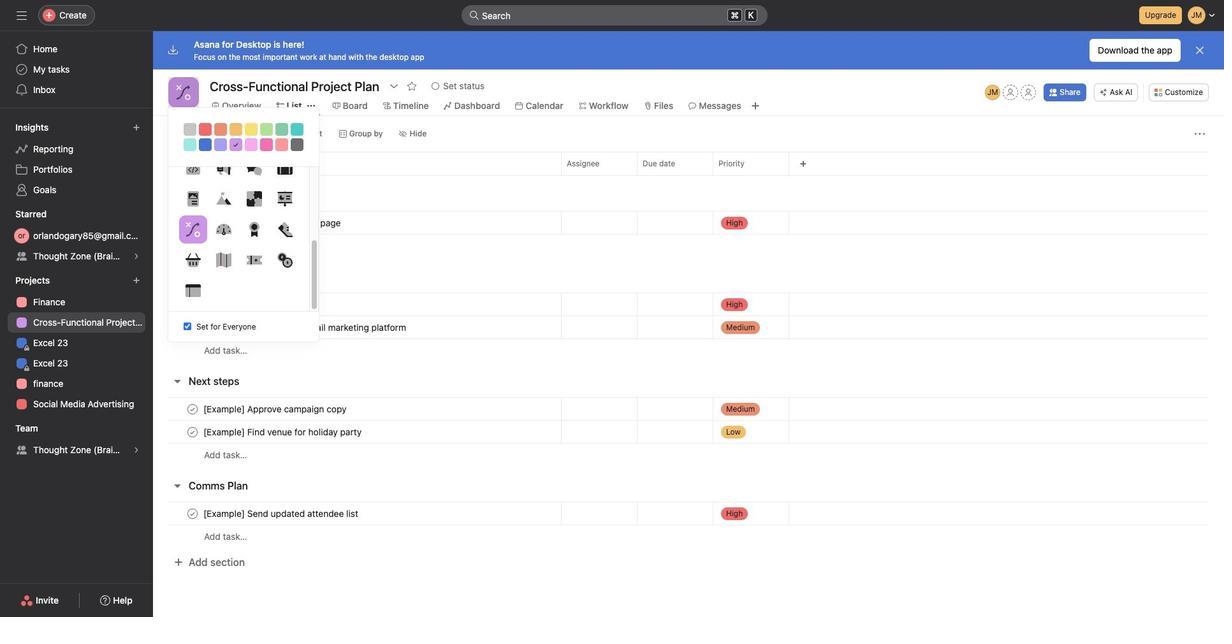 Task type: locate. For each thing, give the bounding box(es) containing it.
2 collapse task list for this group image from the top
[[172, 481, 182, 491]]

header next steps tree grid
[[153, 397, 1224, 467]]

1 vertical spatial collapse task list for this group image
[[172, 481, 182, 491]]

3 mark complete image from the top
[[185, 320, 200, 335]]

mark complete checkbox inside [example] evaluate new email marketing platform 'cell'
[[185, 320, 200, 335]]

mark complete checkbox inside [example] finalize budget cell
[[185, 297, 200, 312]]

mark complete checkbox inside [example] redesign landing page cell
[[185, 215, 200, 230]]

1 task name text field from the top
[[201, 321, 410, 334]]

2 task name text field from the top
[[201, 426, 365, 438]]

3 task name text field from the top
[[201, 403, 350, 415]]

task name text field inside [example] finalize budget cell
[[201, 298, 314, 311]]

1 collapse task list for this group image from the top
[[172, 376, 182, 386]]

0 vertical spatial mark complete checkbox
[[185, 401, 200, 417]]

mark complete checkbox for task name text field in [example] finalize budget cell
[[185, 297, 200, 312]]

chat bubbles image
[[246, 161, 262, 176]]

Mark complete checkbox
[[185, 401, 200, 417], [185, 506, 200, 521]]

shopping basket image
[[185, 252, 201, 268]]

mark complete checkbox inside [example] find venue for holiday party cell
[[185, 424, 200, 440]]

mark complete checkbox inside [example] approve campaign copy cell
[[185, 401, 200, 417]]

collapse task list for this group image
[[172, 376, 182, 386], [172, 481, 182, 491]]

hide sidebar image
[[17, 10, 27, 20]]

1 task name text field from the top
[[201, 216, 345, 229]]

1 mark complete checkbox from the top
[[185, 401, 200, 417]]

see details, thought zone (brainstorm space) image
[[133, 252, 140, 260]]

1 mark complete checkbox from the top
[[185, 215, 200, 230]]

mountain flag image
[[216, 191, 231, 207]]

dismiss image
[[1195, 45, 1205, 55]]

None checkbox
[[184, 323, 191, 330]]

mark complete image inside [example] evaluate new email marketing platform 'cell'
[[185, 320, 200, 335]]

mark complete checkbox inside [example] send updated attendee list cell
[[185, 506, 200, 521]]

3 mark complete checkbox from the top
[[185, 320, 200, 335]]

2 mark complete image from the top
[[185, 297, 200, 312]]

[example] approve campaign copy cell
[[153, 397, 561, 421]]

mark complete image inside [example] finalize budget cell
[[185, 297, 200, 312]]

1 vertical spatial mark complete checkbox
[[185, 506, 200, 521]]

Task name text field
[[201, 216, 345, 229], [201, 298, 314, 311], [201, 403, 350, 415], [201, 507, 362, 520]]

[example] evaluate new email marketing platform cell
[[153, 316, 561, 339]]

0 vertical spatial task name text field
[[201, 321, 410, 334]]

manage project members image
[[985, 85, 1000, 100]]

None field
[[462, 5, 768, 26]]

1 vertical spatial task name text field
[[201, 426, 365, 438]]

2 mark complete checkbox from the top
[[185, 506, 200, 521]]

insights element
[[0, 116, 153, 203]]

4 mark complete image from the top
[[185, 401, 200, 417]]

see details, thought zone (brainstorm space) image
[[133, 446, 140, 454]]

header comms plan tree grid
[[153, 502, 1224, 548]]

task name text field inside [example] approve campaign copy cell
[[201, 403, 350, 415]]

add tab image
[[750, 101, 760, 111]]

5 mark complete image from the top
[[185, 424, 200, 440]]

task name text field inside [example] redesign landing page cell
[[201, 216, 345, 229]]

megaphone image
[[216, 161, 231, 176]]

starred element
[[0, 203, 153, 269]]

mark complete image inside [example] approve campaign copy cell
[[185, 401, 200, 417]]

task name text field inside [example] send updated attendee list cell
[[201, 507, 362, 520]]

2 task name text field from the top
[[201, 298, 314, 311]]

task name text field inside [example] find venue for holiday party cell
[[201, 426, 365, 438]]

mark complete checkbox for task name text field inside the [example] redesign landing page cell
[[185, 215, 200, 230]]

Mark complete checkbox
[[185, 215, 200, 230], [185, 297, 200, 312], [185, 320, 200, 335], [185, 424, 200, 440]]

4 task name text field from the top
[[201, 507, 362, 520]]

2 mark complete checkbox from the top
[[185, 297, 200, 312]]

[example] send updated attendee list cell
[[153, 502, 561, 525]]

Task name text field
[[201, 321, 410, 334], [201, 426, 365, 438]]

1 mark complete image from the top
[[185, 215, 200, 230]]

mark complete image inside [example] find venue for holiday party cell
[[185, 424, 200, 440]]

speed dial image
[[216, 222, 231, 237]]

mark complete image for task name text field inside the [example] redesign landing page cell
[[185, 215, 200, 230]]

mark complete image
[[185, 215, 200, 230], [185, 297, 200, 312], [185, 320, 200, 335], [185, 401, 200, 417], [185, 424, 200, 440]]

None text field
[[207, 75, 383, 98]]

mark complete image inside [example] redesign landing page cell
[[185, 215, 200, 230]]

coins image
[[277, 252, 292, 268]]

row
[[153, 152, 1224, 175], [168, 175, 1209, 176], [153, 211, 1224, 235], [153, 234, 1224, 258], [153, 293, 1224, 316], [153, 316, 1224, 339], [153, 339, 1224, 362], [153, 397, 1224, 421], [153, 420, 1224, 444], [153, 443, 1224, 467], [153, 502, 1224, 525], [153, 525, 1224, 548]]

header planning tree grid
[[153, 211, 1224, 258]]

tab actions image
[[307, 102, 315, 110]]

template [icon] image
[[185, 283, 201, 298]]

0 vertical spatial collapse task list for this group image
[[172, 376, 182, 386]]

projects element
[[0, 269, 153, 417]]

4 mark complete checkbox from the top
[[185, 424, 200, 440]]

teams element
[[0, 417, 153, 463]]

task name text field inside [example] evaluate new email marketing platform 'cell'
[[201, 321, 410, 334]]

briefcase image
[[277, 161, 292, 176]]



Task type: describe. For each thing, give the bounding box(es) containing it.
html image
[[185, 161, 201, 176]]

ticket image
[[246, 252, 262, 268]]

task name text field for header next steps tree grid
[[201, 403, 350, 415]]

task name text field for header comms plan tree grid
[[201, 507, 362, 520]]

mark complete image for task name text box inside the [example] find venue for holiday party cell
[[185, 424, 200, 440]]

mark complete image for task name text box in [example] evaluate new email marketing platform 'cell'
[[185, 320, 200, 335]]

mark complete image for task name text field in [example] finalize budget cell
[[185, 297, 200, 312]]

puzzle image
[[246, 191, 262, 207]]

more actions image
[[1195, 129, 1205, 139]]

global element
[[0, 31, 153, 108]]

add to starred image
[[407, 81, 417, 91]]

new project or portfolio image
[[133, 277, 140, 284]]

mark complete checkbox for task name text box inside the [example] find venue for holiday party cell
[[185, 424, 200, 440]]

add field image
[[799, 160, 807, 168]]

task name text field for [example] approve campaign copy cell on the bottom
[[201, 426, 365, 438]]

header milestones tree grid
[[153, 293, 1224, 362]]

mark complete checkbox for task name text field inside [example] approve campaign copy cell
[[185, 401, 200, 417]]

mark complete checkbox for task name text field in the [example] send updated attendee list cell
[[185, 506, 200, 521]]

[example] find venue for holiday party cell
[[153, 420, 561, 444]]

Search tasks, projects, and more text field
[[462, 5, 768, 26]]

collapse task list for this group image for mark complete option in the [example] approve campaign copy cell
[[172, 376, 182, 386]]

presentation image
[[277, 191, 292, 207]]

task name text field for header milestones tree grid
[[201, 298, 314, 311]]

collapse task list for this group image for mark complete option in [example] send updated attendee list cell
[[172, 481, 182, 491]]

mark complete checkbox for task name text box in [example] evaluate new email marketing platform 'cell'
[[185, 320, 200, 335]]

line and symbols image
[[185, 222, 201, 237]]

ribbon image
[[246, 222, 262, 237]]

new insights image
[[133, 124, 140, 131]]

map image
[[216, 252, 231, 268]]

shoe image
[[277, 222, 292, 237]]

line_and_symbols image
[[176, 85, 191, 100]]

task name text field for header planning tree grid
[[201, 216, 345, 229]]

mark complete image for task name text field inside [example] approve campaign copy cell
[[185, 401, 200, 417]]

[example] redesign landing page cell
[[153, 211, 561, 235]]

mark complete image
[[185, 506, 200, 521]]

task name text field for [example] finalize budget cell
[[201, 321, 410, 334]]

page layout image
[[185, 191, 201, 207]]

prominent image
[[469, 10, 479, 20]]

show options image
[[389, 81, 399, 91]]

[example] finalize budget cell
[[153, 293, 561, 316]]



Task type: vqa. For each thing, say whether or not it's contained in the screenshot.
leftmost list item
no



